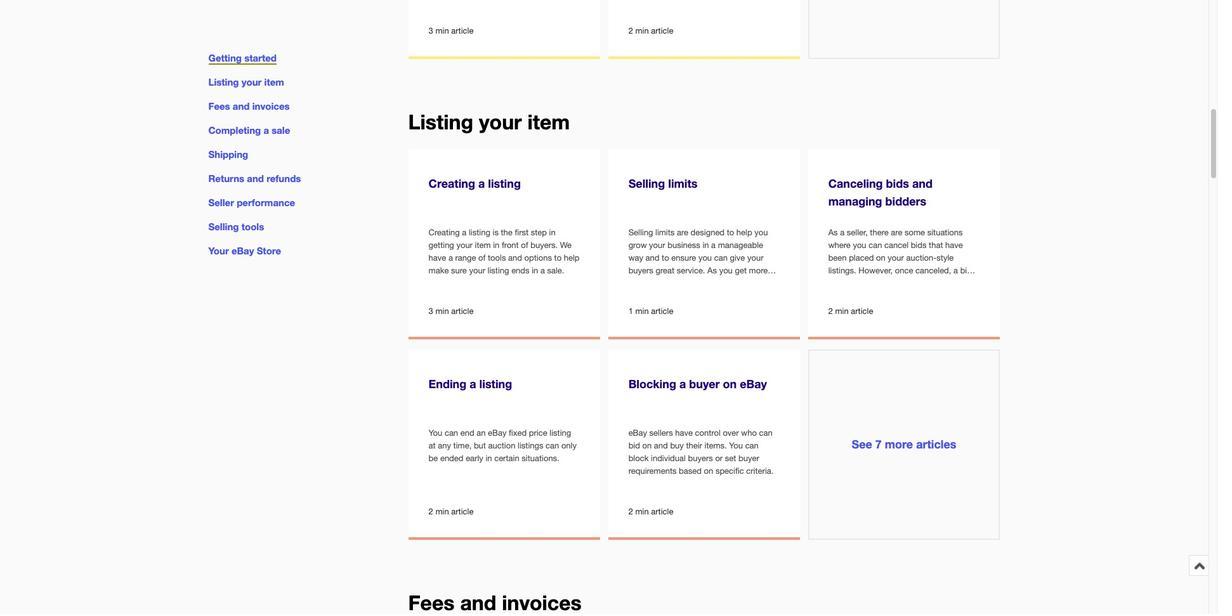 Task type: vqa. For each thing, say whether or not it's contained in the screenshot.
be
yes



Task type: describe. For each thing, give the bounding box(es) containing it.
buyers.
[[531, 241, 558, 250]]

style
[[937, 254, 954, 263]]

fees and invoices link
[[209, 100, 290, 112]]

ending a listing
[[429, 377, 512, 391]]

as inside selling limits are designed to help you grow your business in a manageable way and to ensure you can give your buyers great service. as you get more comfortable meeting buyer demand, we'll increase your limit. 1 min article
[[708, 266, 717, 276]]

options
[[525, 254, 552, 263]]

1
[[629, 307, 633, 316]]

1 vertical spatial of
[[479, 254, 486, 263]]

and inside ebay sellers have control over who can bid on and buy their items. you can block individual buyers or set buyer requirements based on specific criteria.
[[654, 441, 668, 451]]

step
[[531, 228, 547, 238]]

control
[[695, 429, 721, 438]]

we'll
[[629, 292, 646, 301]]

you up manageable
[[755, 228, 768, 238]]

2 3 min article from the top
[[429, 307, 474, 316]]

and inside selling limits are designed to help you grow your business in a manageable way and to ensure you can give your buyers great service. as you get more comfortable meeting buyer demand, we'll increase your limit. 1 min article
[[646, 254, 660, 263]]

listing for creating a listing
[[488, 177, 521, 191]]

ends
[[512, 266, 530, 276]]

ensure
[[672, 254, 697, 263]]

limits for selling limits
[[669, 177, 698, 191]]

invoices
[[252, 100, 290, 112]]

sellers
[[650, 429, 673, 438]]

your inside as a seller, there are some situations where you can cancel bids that have been placed on your auction-style listings. however, once canceled, a bid can't be reinstated.
[[888, 254, 904, 263]]

be
[[429, 454, 438, 464]]

fees
[[209, 100, 230, 112]]

ebay inside ebay sellers have control over who can bid on and buy their items. you can block individual buyers or set buyer requirements based on specific criteria.
[[629, 429, 647, 438]]

you up service.
[[699, 254, 712, 263]]

selling limits are designed to help you grow your business in a manageable way and to ensure you can give your buyers great service. as you get more comfortable meeting buyer demand, we'll increase your limit. 1 min article
[[629, 228, 768, 316]]

selling limits
[[629, 177, 698, 191]]

manageable
[[718, 241, 764, 250]]

get
[[735, 266, 747, 276]]

specific
[[716, 467, 744, 476]]

you can end an ebay fixed price listing at any time, but auction listings can only be ended early in certain situations.
[[429, 429, 577, 464]]

and inside creating a listing is the first step in getting your item in front of buyers. we have a range of tools and options to help make sure your listing ends in a sale.
[[508, 254, 522, 263]]

1 3 from the top
[[429, 26, 433, 36]]

been
[[829, 254, 847, 263]]

performance
[[237, 197, 295, 208]]

you inside ebay sellers have control over who can bid on and buy their items. you can block individual buyers or set buyer requirements based on specific criteria.
[[730, 441, 743, 451]]

meeting
[[675, 279, 705, 289]]

who
[[742, 429, 757, 438]]

you left get
[[720, 266, 733, 276]]

bid inside ebay sellers have control over who can bid on and buy their items. you can block individual buyers or set buyer requirements based on specific criteria.
[[629, 441, 640, 451]]

getting
[[209, 52, 242, 63]]

help inside selling limits are designed to help you grow your business in a manageable way and to ensure you can give your buyers great service. as you get more comfortable meeting buyer demand, we'll increase your limit. 1 min article
[[737, 228, 753, 238]]

buyer inside ebay sellers have control over who can bid on and buy their items. you can block individual buyers or set buyer requirements based on specific criteria.
[[739, 454, 760, 464]]

limit.
[[699, 292, 717, 301]]

situations.
[[522, 454, 560, 464]]

completing a sale link
[[209, 125, 290, 136]]

ebay up who
[[740, 377, 767, 391]]

placed
[[849, 254, 874, 263]]

seller
[[209, 197, 234, 208]]

canceling
[[829, 177, 883, 191]]

completing a sale
[[209, 125, 290, 136]]

listing left ends
[[488, 266, 509, 276]]

give
[[730, 254, 745, 263]]

0 vertical spatial tools
[[242, 221, 264, 233]]

on right based
[[704, 467, 714, 476]]

sale.
[[547, 266, 565, 276]]

help inside creating a listing is the first step in getting your item in front of buyers. we have a range of tools and options to help make sure your listing ends in a sale.
[[564, 254, 580, 263]]

getting started
[[209, 52, 277, 63]]

you inside you can end an ebay fixed price listing at any time, but auction listings can only be ended early in certain situations.
[[429, 429, 443, 438]]

but
[[474, 441, 486, 451]]

buyers inside selling limits are designed to help you grow your business in a manageable way and to ensure you can give your buyers great service. as you get more comfortable meeting buyer demand, we'll increase your limit. 1 min article
[[629, 266, 654, 276]]

selling inside selling limits are designed to help you grow your business in a manageable way and to ensure you can give your buyers great service. as you get more comfortable meeting buyer demand, we'll increase your limit. 1 min article
[[629, 228, 653, 238]]

managing
[[829, 194, 883, 208]]

2 3 from the top
[[429, 307, 433, 316]]

sure
[[451, 266, 467, 276]]

ebay inside you can end an ebay fixed price listing at any time, but auction listings can only be ended early in certain situations.
[[488, 429, 507, 438]]

a inside selling limits are designed to help you grow your business in a manageable way and to ensure you can give your buyers great service. as you get more comfortable meeting buyer demand, we'll increase your limit. 1 min article
[[712, 241, 716, 250]]

returns and refunds
[[209, 173, 301, 184]]

as inside as a seller, there are some situations where you can cancel bids that have been placed on your auction-style listings. however, once canceled, a bid can't be reinstated.
[[829, 228, 838, 238]]

ending
[[429, 377, 467, 391]]

see 7 more articles
[[852, 438, 957, 452]]

can inside selling limits are designed to help you grow your business in a manageable way and to ensure you can give your buyers great service. as you get more comfortable meeting buyer demand, we'll increase your limit. 1 min article
[[715, 254, 728, 263]]

front
[[502, 241, 519, 250]]

1 vertical spatial listing
[[409, 110, 474, 134]]

cancel
[[885, 241, 909, 250]]

criteria.
[[747, 467, 774, 476]]

returns
[[209, 173, 245, 184]]

listing your item link
[[209, 76, 284, 88]]

fees and invoices
[[209, 100, 290, 112]]

range
[[455, 254, 476, 263]]

auction-
[[907, 254, 937, 263]]

your ebay store
[[209, 245, 281, 257]]

requirements
[[629, 467, 677, 476]]

ebay right your
[[232, 245, 254, 257]]

over
[[723, 429, 739, 438]]

your ebay store link
[[209, 245, 281, 257]]

1 horizontal spatial more
[[885, 438, 914, 452]]

2 min article for blocking a buyer on ebay
[[629, 507, 674, 517]]

canceled,
[[916, 266, 952, 276]]

selling tools
[[209, 221, 264, 233]]

that
[[929, 241, 944, 250]]

there
[[871, 228, 889, 238]]

blocking
[[629, 377, 677, 391]]

time,
[[454, 441, 472, 451]]

where
[[829, 241, 851, 250]]

can right who
[[760, 429, 773, 438]]

limits for selling limits are designed to help you grow your business in a manageable way and to ensure you can give your buyers great service. as you get more comfortable meeting buyer demand, we'll increase your limit. 1 min article
[[656, 228, 675, 238]]

once
[[896, 266, 914, 276]]

min inside selling limits are designed to help you grow your business in a manageable way and to ensure you can give your buyers great service. as you get more comfortable meeting buyer demand, we'll increase your limit. 1 min article
[[636, 307, 649, 316]]

can't be
[[829, 279, 859, 289]]

make
[[429, 266, 449, 276]]

1 vertical spatial buyer
[[690, 377, 720, 391]]

block
[[629, 454, 649, 464]]

based
[[679, 467, 702, 476]]

in right 'step'
[[549, 228, 556, 238]]

0 vertical spatial item
[[264, 76, 284, 88]]



Task type: locate. For each thing, give the bounding box(es) containing it.
store
[[257, 245, 281, 257]]

are up cancel on the top of the page
[[891, 228, 903, 238]]

1 vertical spatial help
[[564, 254, 580, 263]]

bids inside as a seller, there are some situations where you can cancel bids that have been placed on your auction-style listings. however, once canceled, a bid can't be reinstated.
[[911, 241, 927, 250]]

1 horizontal spatial bids
[[911, 241, 927, 250]]

are inside selling limits are designed to help you grow your business in a manageable way and to ensure you can give your buyers great service. as you get more comfortable meeting buyer demand, we'll increase your limit. 1 min article
[[677, 228, 689, 238]]

0 horizontal spatial as
[[708, 266, 717, 276]]

selling for selling tools
[[209, 221, 239, 233]]

are inside as a seller, there are some situations where you can cancel bids that have been placed on your auction-style listings. however, once canceled, a bid can't be reinstated.
[[891, 228, 903, 238]]

tools down seller performance
[[242, 221, 264, 233]]

to up great
[[662, 254, 670, 263]]

limits inside selling limits are designed to help you grow your business in a manageable way and to ensure you can give your buyers great service. as you get more comfortable meeting buyer demand, we'll increase your limit. 1 min article
[[656, 228, 675, 238]]

you up at
[[429, 429, 443, 438]]

seller,
[[847, 228, 868, 238]]

1 horizontal spatial of
[[521, 241, 529, 250]]

can down there
[[869, 241, 883, 250]]

bids up bidders
[[887, 177, 910, 191]]

buyer up limit.
[[707, 279, 728, 289]]

grow
[[629, 241, 647, 250]]

2 horizontal spatial to
[[727, 228, 735, 238]]

blocking a buyer on ebay
[[629, 377, 767, 391]]

seller performance
[[209, 197, 295, 208]]

and right way
[[646, 254, 660, 263]]

ebay
[[232, 245, 254, 257], [740, 377, 767, 391], [488, 429, 507, 438], [629, 429, 647, 438]]

listing your item down getting started link
[[209, 76, 284, 88]]

on up block
[[643, 441, 652, 451]]

buyers down way
[[629, 266, 654, 276]]

article
[[452, 26, 474, 36], [651, 26, 674, 36], [452, 307, 474, 316], [651, 307, 674, 316], [851, 307, 874, 316], [452, 507, 474, 517], [651, 507, 674, 517]]

and up seller performance
[[247, 173, 264, 184]]

to inside creating a listing is the first step in getting your item in front of buyers. we have a range of tools and options to help make sure your listing ends in a sale.
[[555, 254, 562, 263]]

have inside ebay sellers have control over who can bid on and buy their items. you can block individual buyers or set buyer requirements based on specific criteria.
[[676, 429, 693, 438]]

any
[[438, 441, 451, 451]]

2 min article
[[629, 26, 674, 36], [829, 307, 874, 316], [429, 507, 474, 517], [629, 507, 674, 517]]

completing
[[209, 125, 261, 136]]

individual
[[651, 454, 686, 464]]

2 for blocking a buyer on ebay
[[629, 507, 633, 517]]

can up any
[[445, 429, 458, 438]]

1 horizontal spatial help
[[737, 228, 753, 238]]

a
[[264, 125, 269, 136], [479, 177, 485, 191], [462, 228, 467, 238], [841, 228, 845, 238], [712, 241, 716, 250], [449, 254, 453, 263], [541, 266, 545, 276], [954, 266, 959, 276], [470, 377, 476, 391], [680, 377, 686, 391]]

we
[[560, 241, 572, 250]]

0 horizontal spatial bids
[[887, 177, 910, 191]]

1 creating from the top
[[429, 177, 475, 191]]

shipping link
[[209, 149, 248, 160]]

listing for ending a listing
[[480, 377, 512, 391]]

1 vertical spatial 3 min article
[[429, 307, 474, 316]]

and up bidders
[[913, 177, 933, 191]]

tools down front
[[488, 254, 506, 263]]

have up buy at bottom right
[[676, 429, 693, 438]]

have
[[946, 241, 963, 250], [429, 254, 446, 263], [676, 429, 693, 438]]

you
[[755, 228, 768, 238], [853, 241, 867, 250], [699, 254, 712, 263], [720, 266, 733, 276]]

listing
[[209, 76, 239, 88], [409, 110, 474, 134]]

bids inside canceling bids and managing bidders
[[887, 177, 910, 191]]

0 horizontal spatial more
[[749, 266, 768, 276]]

0 horizontal spatial have
[[429, 254, 446, 263]]

7
[[876, 438, 882, 452]]

auction
[[489, 441, 516, 451]]

creating for creating a listing
[[429, 177, 475, 191]]

0 horizontal spatial item
[[264, 76, 284, 88]]

0 vertical spatial bids
[[887, 177, 910, 191]]

as up 'where' in the top right of the page
[[829, 228, 838, 238]]

0 vertical spatial listing your item
[[209, 76, 284, 88]]

you down "over"
[[730, 441, 743, 451]]

situations
[[928, 228, 963, 238]]

1 horizontal spatial you
[[730, 441, 743, 451]]

on inside as a seller, there are some situations where you can cancel bids that have been placed on your auction-style listings. however, once canceled, a bid can't be reinstated.
[[877, 254, 886, 263]]

2 horizontal spatial item
[[528, 110, 570, 134]]

more right 7
[[885, 438, 914, 452]]

as right service.
[[708, 266, 717, 276]]

1 horizontal spatial bid
[[961, 266, 972, 276]]

only
[[562, 441, 577, 451]]

buyer up criteria.
[[739, 454, 760, 464]]

more up 'demand,' at the top right
[[749, 266, 768, 276]]

help up manageable
[[737, 228, 753, 238]]

help down we
[[564, 254, 580, 263]]

are up the business
[[677, 228, 689, 238]]

1 horizontal spatial item
[[475, 241, 491, 250]]

can left only
[[546, 441, 559, 451]]

creating a listing is the first step in getting your item in front of buyers. we have a range of tools and options to help make sure your listing ends in a sale.
[[429, 228, 580, 276]]

limits up designed
[[669, 177, 698, 191]]

0 horizontal spatial you
[[429, 429, 443, 438]]

1 3 min article from the top
[[429, 26, 474, 36]]

bids
[[887, 177, 910, 191], [911, 241, 927, 250]]

1 horizontal spatial listing
[[409, 110, 474, 134]]

2 min article link
[[609, 0, 801, 57]]

set
[[725, 454, 737, 464]]

2 horizontal spatial have
[[946, 241, 963, 250]]

first
[[515, 228, 529, 238]]

0 horizontal spatial buyers
[[629, 266, 654, 276]]

listings
[[518, 441, 544, 451]]

to up manageable
[[727, 228, 735, 238]]

bid right canceled,
[[961, 266, 972, 276]]

1 horizontal spatial to
[[662, 254, 670, 263]]

2 for canceling bids and managing bidders
[[829, 307, 833, 316]]

1 vertical spatial more
[[885, 438, 914, 452]]

item inside creating a listing is the first step in getting your item in front of buyers. we have a range of tools and options to help make sure your listing ends in a sale.
[[475, 241, 491, 250]]

2 creating from the top
[[429, 228, 460, 238]]

0 vertical spatial of
[[521, 241, 529, 250]]

0 vertical spatial 3
[[429, 26, 433, 36]]

1 horizontal spatial are
[[891, 228, 903, 238]]

at
[[429, 441, 436, 451]]

started
[[244, 52, 277, 63]]

can left give
[[715, 254, 728, 263]]

you up placed
[[853, 241, 867, 250]]

0 vertical spatial as
[[829, 228, 838, 238]]

in down options
[[532, 266, 538, 276]]

is
[[493, 228, 499, 238]]

canceling bids and managing bidders
[[829, 177, 933, 208]]

in inside selling limits are designed to help you grow your business in a manageable way and to ensure you can give your buyers great service. as you get more comfortable meeting buyer demand, we'll increase your limit. 1 min article
[[703, 241, 709, 250]]

2 are from the left
[[891, 228, 903, 238]]

of right range
[[479, 254, 486, 263]]

to
[[727, 228, 735, 238], [555, 254, 562, 263], [662, 254, 670, 263]]

as
[[829, 228, 838, 238], [708, 266, 717, 276]]

listing inside you can end an ebay fixed price listing at any time, but auction listings can only be ended early in certain situations.
[[550, 429, 571, 438]]

2 vertical spatial item
[[475, 241, 491, 250]]

3 min article link
[[409, 0, 601, 57]]

on up "over"
[[723, 377, 737, 391]]

1 horizontal spatial as
[[829, 228, 838, 238]]

listing up the
[[488, 177, 521, 191]]

ebay sellers have control over who can bid on and buy their items. you can block individual buyers or set buyer requirements based on specific criteria.
[[629, 429, 774, 476]]

creating inside creating a listing is the first step in getting your item in front of buyers. we have a range of tools and options to help make sure your listing ends in a sale.
[[429, 228, 460, 238]]

getting started link
[[209, 52, 277, 65]]

buy
[[671, 441, 684, 451]]

refunds
[[267, 173, 301, 184]]

have up the style
[[946, 241, 963, 250]]

2 vertical spatial buyer
[[739, 454, 760, 464]]

0 vertical spatial creating
[[429, 177, 475, 191]]

on up however,
[[877, 254, 886, 263]]

1 vertical spatial as
[[708, 266, 717, 276]]

articles
[[917, 438, 957, 452]]

1 are from the left
[[677, 228, 689, 238]]

an
[[477, 429, 486, 438]]

great
[[656, 266, 675, 276]]

bid up block
[[629, 441, 640, 451]]

your
[[242, 76, 262, 88], [479, 110, 522, 134], [457, 241, 473, 250], [649, 241, 666, 250], [748, 254, 764, 263], [888, 254, 904, 263], [469, 266, 486, 276], [681, 292, 697, 301]]

1 vertical spatial creating
[[429, 228, 460, 238]]

to up sale.
[[555, 254, 562, 263]]

0 vertical spatial have
[[946, 241, 963, 250]]

the
[[501, 228, 513, 238]]

end
[[461, 429, 475, 438]]

sale
[[272, 125, 290, 136]]

1 vertical spatial bids
[[911, 241, 927, 250]]

0 vertical spatial you
[[429, 429, 443, 438]]

in down designed
[[703, 241, 709, 250]]

more inside selling limits are designed to help you grow your business in a manageable way and to ensure you can give your buyers great service. as you get more comfortable meeting buyer demand, we'll increase your limit. 1 min article
[[749, 266, 768, 276]]

items.
[[705, 441, 727, 451]]

0 vertical spatial buyers
[[629, 266, 654, 276]]

1 vertical spatial 3
[[429, 307, 433, 316]]

listing
[[488, 177, 521, 191], [469, 228, 491, 238], [488, 266, 509, 276], [480, 377, 512, 391], [550, 429, 571, 438]]

buyer up control
[[690, 377, 720, 391]]

0 horizontal spatial listing
[[209, 76, 239, 88]]

bid inside as a seller, there are some situations where you can cancel bids that have been placed on your auction-style listings. however, once canceled, a bid can't be reinstated.
[[961, 266, 972, 276]]

1 horizontal spatial buyers
[[688, 454, 713, 464]]

0 horizontal spatial help
[[564, 254, 580, 263]]

have inside creating a listing is the first step in getting your item in front of buyers. we have a range of tools and options to help make sure your listing ends in a sale.
[[429, 254, 446, 263]]

price
[[529, 429, 548, 438]]

listings.
[[829, 266, 857, 276]]

0 vertical spatial 3 min article
[[429, 26, 474, 36]]

of down first
[[521, 241, 529, 250]]

returns and refunds link
[[209, 173, 301, 184]]

buyers inside ebay sellers have control over who can bid on and buy their items. you can block individual buyers or set buyer requirements based on specific criteria.
[[688, 454, 713, 464]]

ebay left sellers
[[629, 429, 647, 438]]

0 horizontal spatial to
[[555, 254, 562, 263]]

2 vertical spatial have
[[676, 429, 693, 438]]

0 horizontal spatial are
[[677, 228, 689, 238]]

1 vertical spatial limits
[[656, 228, 675, 238]]

service.
[[677, 266, 706, 276]]

article inside selling limits are designed to help you grow your business in a manageable way and to ensure you can give your buyers great service. as you get more comfortable meeting buyer demand, we'll increase your limit. 1 min article
[[651, 307, 674, 316]]

1 vertical spatial tools
[[488, 254, 506, 263]]

0 vertical spatial more
[[749, 266, 768, 276]]

way
[[629, 254, 644, 263]]

0 vertical spatial help
[[737, 228, 753, 238]]

0 vertical spatial buyer
[[707, 279, 728, 289]]

increase
[[648, 292, 679, 301]]

and inside canceling bids and managing bidders
[[913, 177, 933, 191]]

0 horizontal spatial bid
[[629, 441, 640, 451]]

comfortable
[[629, 279, 673, 289]]

can
[[869, 241, 883, 250], [715, 254, 728, 263], [445, 429, 458, 438], [760, 429, 773, 438], [546, 441, 559, 451], [746, 441, 759, 451]]

0 horizontal spatial listing your item
[[209, 76, 284, 88]]

1 vertical spatial bid
[[629, 441, 640, 451]]

limits up the business
[[656, 228, 675, 238]]

some
[[905, 228, 926, 238]]

have up make in the top left of the page
[[429, 254, 446, 263]]

in down is
[[493, 241, 500, 250]]

and right 'fees'
[[233, 100, 250, 112]]

listing left is
[[469, 228, 491, 238]]

can inside as a seller, there are some situations where you can cancel bids that have been placed on your auction-style listings. however, once canceled, a bid can't be reinstated.
[[869, 241, 883, 250]]

1 vertical spatial buyers
[[688, 454, 713, 464]]

3
[[429, 26, 433, 36], [429, 307, 433, 316]]

1 vertical spatial item
[[528, 110, 570, 134]]

0 vertical spatial listing
[[209, 76, 239, 88]]

listing your item up creating a listing
[[409, 110, 570, 134]]

listing right "ending"
[[480, 377, 512, 391]]

1 horizontal spatial tools
[[488, 254, 506, 263]]

0 vertical spatial limits
[[669, 177, 698, 191]]

certain
[[495, 454, 520, 464]]

listing up only
[[550, 429, 571, 438]]

1 vertical spatial have
[[429, 254, 446, 263]]

1 vertical spatial listing your item
[[409, 110, 570, 134]]

designed
[[691, 228, 725, 238]]

1 horizontal spatial have
[[676, 429, 693, 438]]

bids up auction- at the top
[[911, 241, 927, 250]]

can down who
[[746, 441, 759, 451]]

buyers down their
[[688, 454, 713, 464]]

2 min article for canceling bids and managing bidders
[[829, 307, 874, 316]]

3 min article
[[429, 26, 474, 36], [429, 307, 474, 316]]

0 horizontal spatial of
[[479, 254, 486, 263]]

buyer inside selling limits are designed to help you grow your business in a manageable way and to ensure you can give your buyers great service. as you get more comfortable meeting buyer demand, we'll increase your limit. 1 min article
[[707, 279, 728, 289]]

2 for ending a listing
[[429, 507, 433, 517]]

have inside as a seller, there are some situations where you can cancel bids that have been placed on your auction-style listings. however, once canceled, a bid can't be reinstated.
[[946, 241, 963, 250]]

and down front
[[508, 254, 522, 263]]

tools inside creating a listing is the first step in getting your item in front of buyers. we have a range of tools and options to help make sure your listing ends in a sale.
[[488, 254, 506, 263]]

selling for selling limits
[[629, 177, 665, 191]]

creating a listing
[[429, 177, 521, 191]]

getting
[[429, 241, 454, 250]]

tools
[[242, 221, 264, 233], [488, 254, 506, 263]]

0 horizontal spatial tools
[[242, 221, 264, 233]]

2 min article for ending a listing
[[429, 507, 474, 517]]

buyer
[[707, 279, 728, 289], [690, 377, 720, 391], [739, 454, 760, 464]]

and down sellers
[[654, 441, 668, 451]]

you inside as a seller, there are some situations where you can cancel bids that have been placed on your auction-style listings. however, once canceled, a bid can't be reinstated.
[[853, 241, 867, 250]]

business
[[668, 241, 701, 250]]

1 vertical spatial you
[[730, 441, 743, 451]]

item
[[264, 76, 284, 88], [528, 110, 570, 134], [475, 241, 491, 250]]

see
[[852, 438, 873, 452]]

you
[[429, 429, 443, 438], [730, 441, 743, 451]]

listing for creating a listing is the first step in getting your item in front of buyers. we have a range of tools and options to help make sure your listing ends in a sale.
[[469, 228, 491, 238]]

buyers
[[629, 266, 654, 276], [688, 454, 713, 464]]

1 horizontal spatial listing your item
[[409, 110, 570, 134]]

of
[[521, 241, 529, 250], [479, 254, 486, 263]]

0 vertical spatial bid
[[961, 266, 972, 276]]

creating for creating a listing is the first step in getting your item in front of buyers. we have a range of tools and options to help make sure your listing ends in a sale.
[[429, 228, 460, 238]]

ebay up auction
[[488, 429, 507, 438]]



